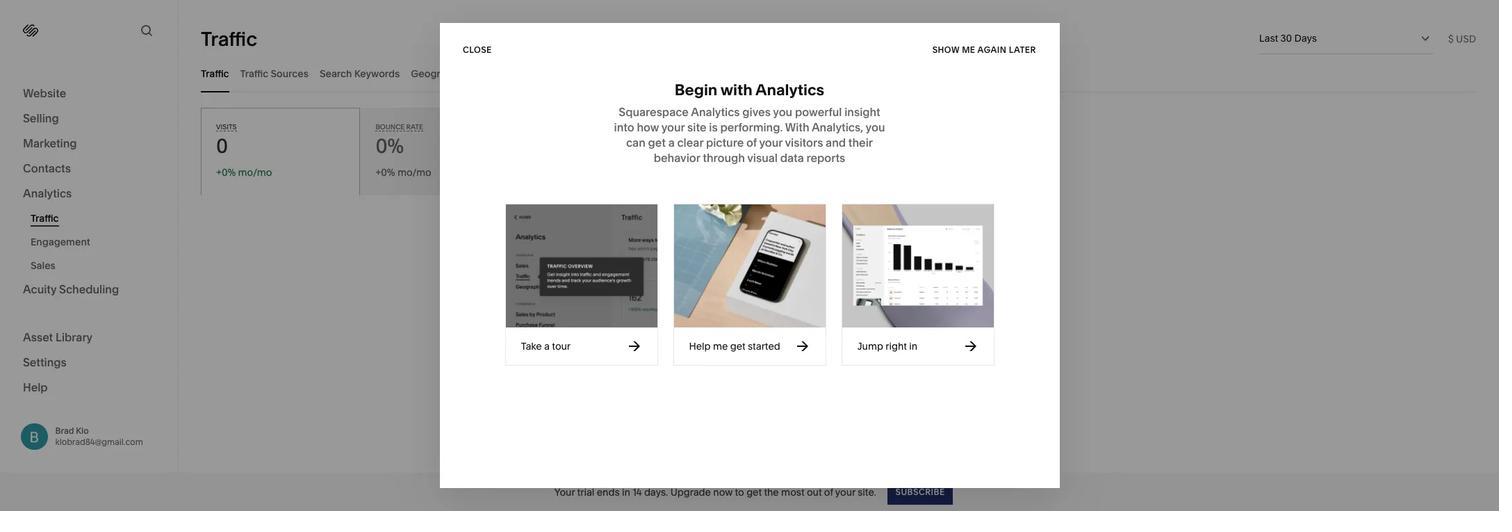 Task type: vqa. For each thing, say whether or not it's contained in the screenshot.


Task type: locate. For each thing, give the bounding box(es) containing it.
14
[[633, 486, 642, 498]]

1 horizontal spatial help
[[689, 340, 711, 352]]

traffic sources button
[[240, 54, 309, 92]]

search keywords
[[320, 67, 400, 80]]

0 vertical spatial in
[[910, 340, 918, 352]]

the
[[764, 486, 779, 498]]

me
[[963, 44, 976, 55], [713, 340, 728, 352]]

$ usd
[[1449, 32, 1477, 45]]

traffic
[[201, 27, 257, 50], [201, 67, 229, 80], [240, 67, 269, 80], [31, 212, 59, 225]]

0 for pageviews 0 0% mo/mo
[[695, 134, 707, 158]]

to inside "try selecting another date range or sharing your site to collect more analytics data."
[[784, 371, 794, 385]]

brad
[[55, 425, 74, 436]]

bounce
[[376, 123, 405, 131]]

3 mo/mo from the left
[[717, 166, 751, 179]]

site.
[[858, 486, 877, 498]]

brad klo klobrad84@gmail.com
[[55, 425, 143, 447]]

get
[[731, 340, 746, 352], [747, 486, 762, 498]]

0 horizontal spatial me
[[713, 340, 728, 352]]

data.
[[916, 371, 942, 385]]

me inside 'button'
[[963, 44, 976, 55]]

in
[[910, 340, 918, 352], [622, 486, 631, 498]]

0 horizontal spatial mo/mo
[[238, 166, 272, 179]]

me for again
[[963, 44, 976, 55]]

me for get
[[713, 340, 728, 352]]

0 horizontal spatial help
[[23, 380, 48, 394]]

jump
[[858, 340, 884, 352]]

0 horizontal spatial to
[[735, 486, 745, 498]]

most
[[782, 486, 805, 498]]

me up try
[[713, 340, 728, 352]]

0 horizontal spatial your
[[736, 371, 759, 385]]

0 vertical spatial your
[[736, 371, 759, 385]]

2 0 from the left
[[695, 134, 707, 158]]

in left 14
[[622, 486, 631, 498]]

bounce rate 0%
[[376, 123, 423, 158]]

your
[[555, 486, 575, 498]]

1 horizontal spatial to
[[784, 371, 794, 385]]

1 vertical spatial to
[[735, 486, 745, 498]]

of
[[825, 486, 834, 498]]

get up try
[[731, 340, 746, 352]]

to right the site on the bottom right of the page
[[784, 371, 794, 385]]

traffic inside button
[[240, 67, 269, 80]]

help for help
[[23, 380, 48, 394]]

0% inside visits 0 0% mo/mo
[[222, 166, 236, 179]]

0
[[216, 134, 228, 158], [695, 134, 707, 158]]

1 vertical spatial help
[[23, 380, 48, 394]]

help left started at the bottom of the page
[[689, 340, 711, 352]]

help down the settings
[[23, 380, 48, 394]]

show me again later
[[933, 44, 1037, 55]]

close button
[[463, 37, 492, 62]]

1 horizontal spatial analytics
[[756, 81, 825, 99]]

0 inside the pageviews 0 0% mo/mo
[[695, 134, 707, 158]]

try selecting another date range or sharing your site to collect more analytics data.
[[726, 355, 952, 385]]

begin
[[675, 81, 718, 99]]

contacts
[[23, 161, 71, 175]]

analytics
[[756, 81, 825, 99], [23, 186, 72, 200]]

help for help me get started
[[689, 340, 711, 352]]

0 vertical spatial me
[[963, 44, 976, 55]]

library
[[56, 330, 93, 344]]

2 horizontal spatial mo/mo
[[717, 166, 751, 179]]

mo/mo inside the pageviews 0 0% mo/mo
[[717, 166, 751, 179]]

mo/mo for visits 0 0% mo/mo
[[238, 166, 272, 179]]

me right show
[[963, 44, 976, 55]]

0% down pageviews
[[700, 166, 714, 179]]

1 mo/mo from the left
[[238, 166, 272, 179]]

0 vertical spatial to
[[784, 371, 794, 385]]

pageviews
[[695, 123, 734, 131]]

0 horizontal spatial get
[[731, 340, 746, 352]]

klo
[[76, 425, 89, 436]]

last
[[1260, 32, 1279, 45]]

traffic left sources
[[240, 67, 269, 80]]

to
[[784, 371, 794, 385], [735, 486, 745, 498]]

mo/mo for pageviews 0 0% mo/mo
[[717, 166, 751, 179]]

1 vertical spatial me
[[713, 340, 728, 352]]

0 vertical spatial help
[[689, 340, 711, 352]]

traffic button
[[201, 54, 229, 92]]

help link
[[23, 379, 48, 395]]

trial
[[578, 486, 595, 498]]

get left the
[[747, 486, 762, 498]]

settings
[[23, 355, 67, 369]]

0% down 'bounce rate 0%'
[[381, 166, 395, 179]]

0 horizontal spatial 0
[[216, 134, 228, 158]]

0 down visits
[[216, 134, 228, 158]]

klobrad84@gmail.com
[[55, 437, 143, 447]]

1 horizontal spatial 0
[[695, 134, 707, 158]]

tab list
[[201, 54, 1477, 92]]

pageviews 0 0% mo/mo
[[695, 123, 751, 179]]

show me again later button
[[933, 37, 1037, 62]]

mo/mo inside visits 0 0% mo/mo
[[238, 166, 272, 179]]

analytics link
[[23, 186, 154, 202]]

your
[[736, 371, 759, 385], [836, 486, 856, 498]]

1 horizontal spatial your
[[836, 486, 856, 498]]

traffic sources
[[240, 67, 309, 80]]

engagement
[[31, 236, 90, 248]]

analytics right the with
[[756, 81, 825, 99]]

analytics down the contacts
[[23, 186, 72, 200]]

0 vertical spatial get
[[731, 340, 746, 352]]

marketing link
[[23, 136, 154, 152]]

analytics
[[866, 371, 913, 385]]

0 horizontal spatial analytics
[[23, 186, 72, 200]]

0 inside visits 0 0% mo/mo
[[216, 134, 228, 158]]

range
[[866, 355, 896, 369]]

0% down visits
[[222, 166, 236, 179]]

website link
[[23, 86, 154, 102]]

ends
[[597, 486, 620, 498]]

your down try
[[736, 371, 759, 385]]

mo/mo
[[238, 166, 272, 179], [398, 166, 432, 179], [717, 166, 751, 179]]

acuity
[[23, 282, 57, 296]]

no
[[774, 328, 795, 346]]

to right now at the bottom left of the page
[[735, 486, 745, 498]]

in right right
[[910, 340, 918, 352]]

0% inside 'bounce rate 0%'
[[376, 134, 404, 158]]

take
[[521, 340, 542, 352]]

0 down pageviews
[[695, 134, 707, 158]]

1 horizontal spatial me
[[963, 44, 976, 55]]

1 horizontal spatial mo/mo
[[398, 166, 432, 179]]

sharing
[[913, 355, 952, 369]]

1 vertical spatial analytics
[[23, 186, 72, 200]]

0% for pageviews 0 0% mo/mo
[[700, 166, 714, 179]]

scheduling
[[59, 282, 119, 296]]

your right the of
[[836, 486, 856, 498]]

0 horizontal spatial in
[[622, 486, 631, 498]]

tab list containing traffic
[[201, 54, 1477, 92]]

no data available
[[774, 328, 904, 346]]

traffic up traffic button
[[201, 27, 257, 50]]

selecting
[[744, 355, 793, 369]]

1 0 from the left
[[216, 134, 228, 158]]

another
[[795, 355, 836, 369]]

days.
[[645, 486, 668, 498]]

website
[[23, 86, 66, 100]]

search keywords button
[[320, 54, 400, 92]]

0% inside the pageviews 0 0% mo/mo
[[700, 166, 714, 179]]

1 vertical spatial in
[[622, 486, 631, 498]]

1 vertical spatial get
[[747, 486, 762, 498]]

site
[[762, 371, 781, 385]]

data
[[798, 328, 833, 346]]

0% down bounce
[[376, 134, 404, 158]]



Task type: describe. For each thing, give the bounding box(es) containing it.
asset
[[23, 330, 53, 344]]

upgrade
[[671, 486, 711, 498]]

later
[[1010, 44, 1037, 55]]

now
[[714, 486, 733, 498]]

more
[[835, 371, 863, 385]]

0% for visits 0 0% mo/mo
[[222, 166, 236, 179]]

visits 0 0% mo/mo
[[216, 123, 272, 179]]

sources
[[271, 67, 309, 80]]

collect
[[797, 371, 833, 385]]

sales link
[[31, 254, 162, 277]]

settings link
[[23, 354, 154, 371]]

your inside "try selecting another date range or sharing your site to collect more analytics data."
[[736, 371, 759, 385]]

asset library
[[23, 330, 93, 344]]

close
[[463, 44, 492, 55]]

traffic up visits
[[201, 67, 229, 80]]

last 30 days button
[[1260, 23, 1434, 54]]

with
[[721, 81, 753, 99]]

available
[[836, 328, 904, 346]]

right
[[886, 340, 907, 352]]

show
[[933, 44, 961, 55]]

begin with analytics
[[675, 81, 825, 99]]

1 vertical spatial your
[[836, 486, 856, 498]]

geography button
[[411, 54, 463, 92]]

1 horizontal spatial get
[[747, 486, 762, 498]]

marketing
[[23, 136, 77, 150]]

again
[[978, 44, 1007, 55]]

try
[[726, 355, 741, 369]]

help me get started
[[689, 340, 781, 352]]

keywords
[[354, 67, 400, 80]]

selling
[[23, 111, 59, 125]]

$
[[1449, 32, 1454, 45]]

acuity scheduling
[[23, 282, 119, 296]]

acuity scheduling link
[[23, 282, 154, 298]]

30
[[1281, 32, 1293, 45]]

traffic link
[[31, 207, 162, 230]]

selling link
[[23, 111, 154, 127]]

0 vertical spatial analytics
[[756, 81, 825, 99]]

usd
[[1457, 32, 1477, 45]]

engagement link
[[31, 230, 162, 254]]

asset library link
[[23, 329, 154, 346]]

a
[[545, 340, 550, 352]]

jump right in
[[858, 340, 918, 352]]

last 30 days
[[1260, 32, 1318, 45]]

out
[[807, 486, 822, 498]]

tour
[[552, 340, 571, 352]]

traffic up engagement
[[31, 212, 59, 225]]

search
[[320, 67, 352, 80]]

contacts link
[[23, 161, 154, 177]]

0% for bounce rate 0%
[[376, 134, 404, 158]]

days
[[1295, 32, 1318, 45]]

geography
[[411, 67, 463, 80]]

visits
[[216, 123, 237, 131]]

0 for visits 0 0% mo/mo
[[216, 134, 228, 158]]

0% mo/mo
[[381, 166, 432, 179]]

started
[[748, 340, 781, 352]]

sales
[[31, 259, 55, 272]]

2 mo/mo from the left
[[398, 166, 432, 179]]

or
[[899, 355, 910, 369]]

take a tour
[[521, 340, 571, 352]]

your trial ends in 14 days. upgrade now to get the most out of your site.
[[555, 486, 877, 498]]

1 horizontal spatial in
[[910, 340, 918, 352]]



